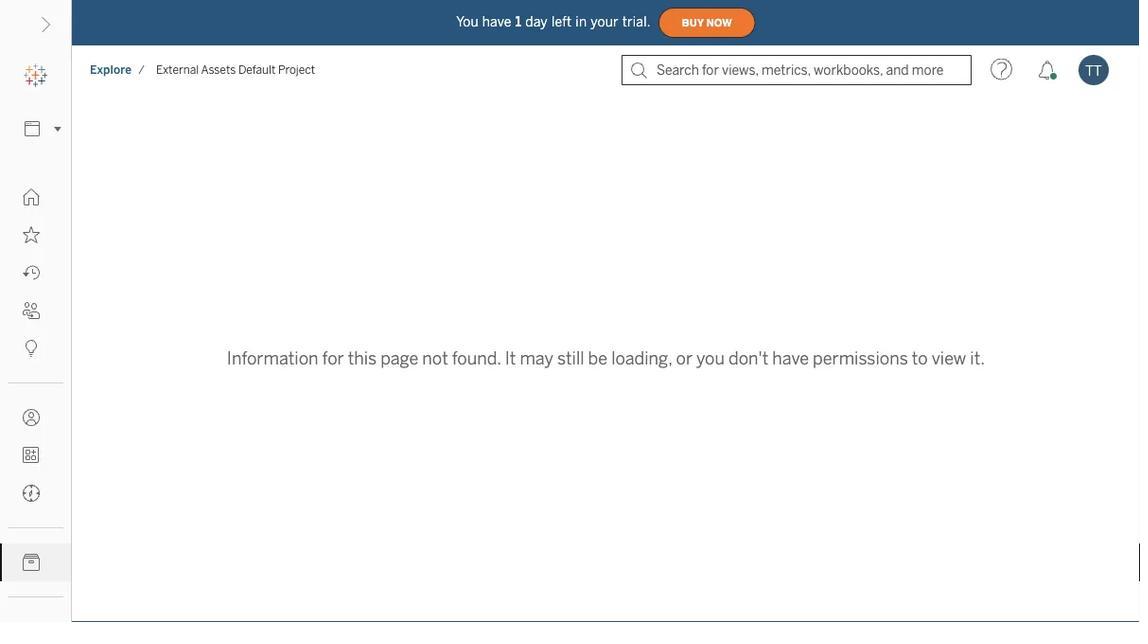 Task type: locate. For each thing, give the bounding box(es) containing it.
may
[[520, 348, 554, 368]]

to
[[913, 348, 928, 368]]

project
[[278, 63, 315, 77]]

not
[[423, 348, 449, 368]]

1 horizontal spatial have
[[773, 348, 810, 368]]

now
[[707, 17, 733, 29]]

external assets default project element
[[151, 63, 321, 77]]

Search for views, metrics, workbooks, and more text field
[[622, 55, 972, 85]]

explore /
[[90, 63, 145, 77]]

have left 1
[[483, 14, 512, 30]]

have right don't
[[773, 348, 810, 368]]

information for this page not found. it may still be loading, or you don't have permissions to view it.
[[227, 348, 986, 368]]

0 horizontal spatial have
[[483, 14, 512, 30]]

you have 1 day left in your trial.
[[457, 14, 651, 30]]

have
[[483, 14, 512, 30], [773, 348, 810, 368]]

don't
[[729, 348, 769, 368]]

left
[[552, 14, 572, 30]]

it.
[[971, 348, 986, 368]]

1 vertical spatial have
[[773, 348, 810, 368]]

buy
[[682, 17, 704, 29]]

main navigation. press the up and down arrow keys to access links. element
[[0, 178, 71, 622]]

day
[[526, 14, 548, 30]]

in
[[576, 14, 587, 30]]

view
[[932, 348, 967, 368]]

page
[[381, 348, 419, 368]]

you
[[697, 348, 725, 368]]

buy now
[[682, 17, 733, 29]]

default
[[239, 63, 276, 77]]

0 vertical spatial have
[[483, 14, 512, 30]]

found.
[[452, 348, 501, 368]]



Task type: vqa. For each thing, say whether or not it's contained in the screenshot.
World Indicators link
no



Task type: describe. For each thing, give the bounding box(es) containing it.
loading,
[[612, 348, 673, 368]]

information
[[227, 348, 319, 368]]

trial.
[[623, 14, 651, 30]]

explore link
[[89, 62, 133, 78]]

assets
[[201, 63, 236, 77]]

still
[[558, 348, 585, 368]]

1
[[516, 14, 522, 30]]

it
[[505, 348, 516, 368]]

you
[[457, 14, 479, 30]]

for
[[322, 348, 344, 368]]

explore
[[90, 63, 132, 77]]

permissions
[[813, 348, 909, 368]]

this
[[348, 348, 377, 368]]

/
[[138, 63, 145, 77]]

external
[[156, 63, 199, 77]]

your
[[591, 14, 619, 30]]

buy now button
[[659, 8, 756, 38]]

external assets default project
[[156, 63, 315, 77]]

be
[[589, 348, 608, 368]]

navigation panel element
[[0, 57, 71, 622]]

or
[[677, 348, 693, 368]]



